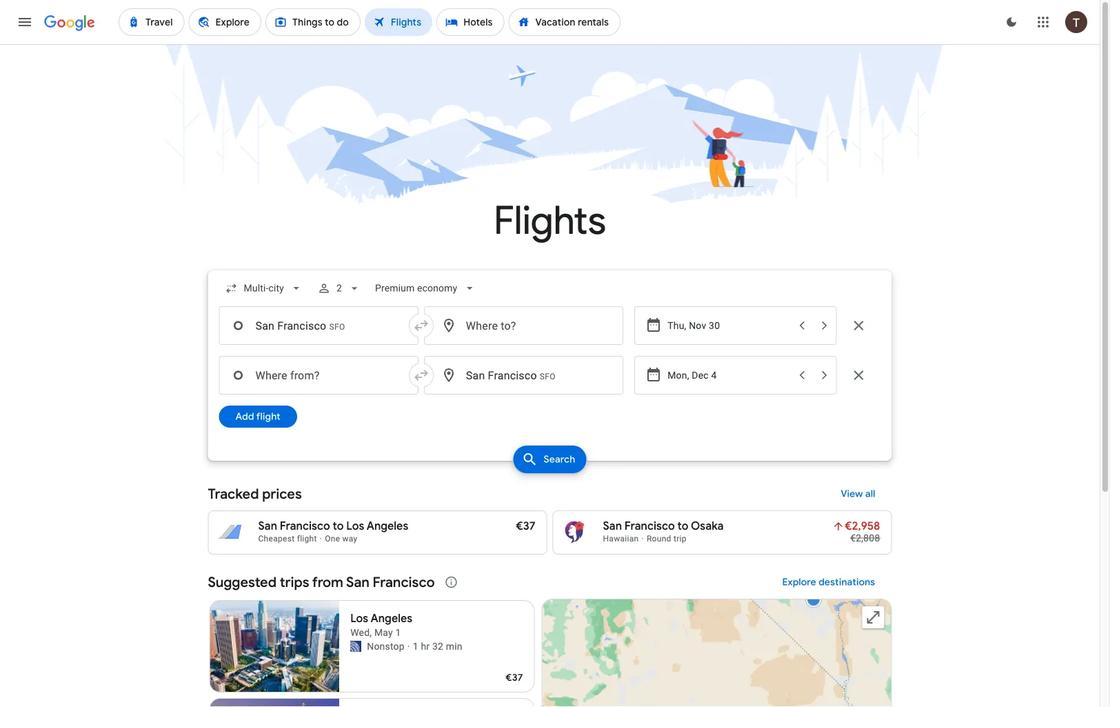 Task type: locate. For each thing, give the bounding box(es) containing it.
0 vertical spatial 1
[[396, 627, 401, 638]]

€37 inside tracked prices region
[[516, 519, 536, 533]]

1 horizontal spatial 1
[[413, 640, 418, 652]]

0 horizontal spatial francisco
[[280, 519, 330, 533]]

1 vertical spatial  image
[[408, 639, 410, 653]]

flight
[[256, 410, 281, 423], [297, 534, 317, 544]]

round trip
[[647, 534, 687, 544]]

0 vertical spatial flight
[[256, 410, 281, 423]]

los inside tracked prices region
[[346, 519, 364, 533]]

angeles inside los angeles wed, may 1
[[371, 611, 413, 626]]

0 horizontal spatial san
[[258, 519, 277, 533]]

None field
[[219, 276, 309, 301], [370, 276, 482, 301], [219, 276, 309, 301], [370, 276, 482, 301]]

 image inside suggested trips from san francisco region
[[408, 639, 410, 653]]

€2,808
[[851, 532, 881, 544]]

1 to from the left
[[333, 519, 344, 533]]

1 vertical spatial €37
[[506, 671, 523, 684]]

1 left hr
[[413, 640, 418, 652]]

€2,958
[[845, 519, 881, 533]]

0 horizontal spatial  image
[[320, 534, 322, 544]]

flight left one
[[297, 534, 317, 544]]

1
[[396, 627, 401, 638], [413, 640, 418, 652]]

to
[[333, 519, 344, 533], [678, 519, 689, 533]]

francisco
[[280, 519, 330, 533], [625, 519, 675, 533], [373, 573, 435, 591]]

0 vertical spatial  image
[[320, 534, 322, 544]]

flight inside tracked prices region
[[297, 534, 317, 544]]

wed,
[[351, 627, 372, 638]]

san for san francisco to los angeles
[[258, 519, 277, 533]]

tracked prices
[[208, 485, 302, 503]]

san up the hawaiian
[[603, 519, 622, 533]]

flight right add
[[256, 410, 281, 423]]

francisco inside region
[[373, 573, 435, 591]]

one way
[[325, 534, 358, 544]]

2 horizontal spatial francisco
[[625, 519, 675, 533]]

1 horizontal spatial san
[[346, 573, 370, 591]]

 image
[[320, 534, 322, 544], [408, 639, 410, 653]]

flight for add flight
[[256, 410, 281, 423]]

 image left one
[[320, 534, 322, 544]]

1 horizontal spatial flight
[[297, 534, 317, 544]]

2 to from the left
[[678, 519, 689, 533]]

san
[[258, 519, 277, 533], [603, 519, 622, 533], [346, 573, 370, 591]]

1 horizontal spatial to
[[678, 519, 689, 533]]

los
[[346, 519, 364, 533], [351, 611, 369, 626]]

explore destinations button
[[766, 566, 892, 599]]

san up cheapest
[[258, 519, 277, 533]]

0 vertical spatial los
[[346, 519, 364, 533]]

Departure text field
[[668, 357, 790, 394]]

francisco up los angeles wed, may 1
[[373, 573, 435, 591]]

los up way
[[346, 519, 364, 533]]

2 button
[[312, 272, 367, 305]]

€37 for €37 text box
[[516, 519, 536, 533]]

suggested trips from san francisco
[[208, 573, 435, 591]]

remove flight from san francisco on thu, nov 30 image
[[851, 317, 867, 334]]

0 vertical spatial angeles
[[367, 519, 409, 533]]

remove flight to san francisco on mon, dec 4 image
[[851, 367, 867, 384]]

round
[[647, 534, 672, 544]]

0 horizontal spatial 1
[[396, 627, 401, 638]]

san right from
[[346, 573, 370, 591]]

€37
[[516, 519, 536, 533], [506, 671, 523, 684]]

2 horizontal spatial san
[[603, 519, 622, 533]]

change appearance image
[[995, 6, 1028, 39]]

1 right 'may' on the bottom left
[[396, 627, 401, 638]]

None text field
[[219, 306, 419, 345], [424, 356, 624, 395], [219, 306, 419, 345], [424, 356, 624, 395]]

hawaiian
[[603, 534, 639, 544]]

trip
[[674, 534, 687, 544]]

francisco for osaka
[[625, 519, 675, 533]]

francisco up cheapest flight
[[280, 519, 330, 533]]

1 horizontal spatial francisco
[[373, 573, 435, 591]]

1 vertical spatial los
[[351, 611, 369, 626]]

suggested trips from san francisco region
[[208, 566, 892, 707]]

francisco up round
[[625, 519, 675, 533]]

1 vertical spatial 1
[[413, 640, 418, 652]]

osaka
[[691, 519, 724, 533]]

tracked
[[208, 485, 259, 503]]

way
[[343, 534, 358, 544]]

1 hr 32 min
[[413, 640, 463, 652]]

1 horizontal spatial  image
[[408, 639, 410, 653]]

flight inside button
[[256, 410, 281, 423]]

0 horizontal spatial flight
[[256, 410, 281, 423]]

 image left hr
[[408, 639, 410, 653]]

cheapest flight
[[258, 534, 317, 544]]

to up trip
[[678, 519, 689, 533]]

0 horizontal spatial to
[[333, 519, 344, 533]]

los up "wed,"
[[351, 611, 369, 626]]

1 vertical spatial flight
[[297, 534, 317, 544]]

to for los
[[333, 519, 344, 533]]

37 euros text field
[[516, 519, 536, 533]]

€37 inside suggested trips from san francisco region
[[506, 671, 523, 684]]

angeles
[[367, 519, 409, 533], [371, 611, 413, 626]]

san inside suggested trips from san francisco region
[[346, 573, 370, 591]]

1 vertical spatial angeles
[[371, 611, 413, 626]]

to up the one way on the bottom of the page
[[333, 519, 344, 533]]

0 vertical spatial €37
[[516, 519, 536, 533]]



Task type: describe. For each thing, give the bounding box(es) containing it.
united image
[[351, 641, 362, 652]]

add
[[236, 410, 254, 423]]

san francisco to osaka
[[603, 519, 724, 533]]

search button
[[514, 446, 587, 473]]

trips
[[280, 573, 309, 591]]

all
[[866, 488, 876, 500]]

add flight
[[236, 410, 281, 423]]

nonstop
[[367, 640, 405, 652]]

view
[[841, 488, 863, 500]]

2958 euros text field
[[845, 519, 881, 533]]

to for osaka
[[678, 519, 689, 533]]

Where to? text field
[[424, 306, 624, 345]]

explore
[[783, 576, 817, 588]]

hr
[[421, 640, 430, 652]]

flights
[[494, 196, 606, 245]]

37 euros text field
[[506, 671, 523, 684]]

2808 euros text field
[[851, 532, 881, 544]]

Where from? text field
[[219, 356, 419, 395]]

 image inside tracked prices region
[[320, 534, 322, 544]]

add flight button
[[219, 406, 297, 428]]

1 inside los angeles wed, may 1
[[396, 627, 401, 638]]

2
[[337, 282, 342, 294]]

min
[[446, 640, 463, 652]]

los inside los angeles wed, may 1
[[351, 611, 369, 626]]

flight for cheapest flight
[[297, 534, 317, 544]]

suggested
[[208, 573, 277, 591]]

from
[[312, 573, 343, 591]]

Departure text field
[[668, 307, 790, 344]]

main menu image
[[17, 14, 33, 30]]

los angeles wed, may 1
[[351, 611, 413, 638]]

may
[[375, 627, 393, 638]]

angeles inside tracked prices region
[[367, 519, 409, 533]]

one
[[325, 534, 340, 544]]

prices
[[262, 485, 302, 503]]

cheapest
[[258, 534, 295, 544]]

€37 for 37 euros text box on the left
[[506, 671, 523, 684]]

tracked prices region
[[208, 477, 892, 555]]

search
[[544, 453, 576, 466]]

view all
[[841, 488, 876, 500]]

Flight search field
[[197, 270, 903, 477]]

san for san francisco to osaka
[[603, 519, 622, 533]]

francisco for los
[[280, 519, 330, 533]]

destinations
[[819, 576, 876, 588]]

san francisco to los angeles
[[258, 519, 409, 533]]

explore destinations
[[783, 576, 876, 588]]

32
[[432, 640, 444, 652]]



Task type: vqa. For each thing, say whether or not it's contained in the screenshot.
Show Street View coverage icon
no



